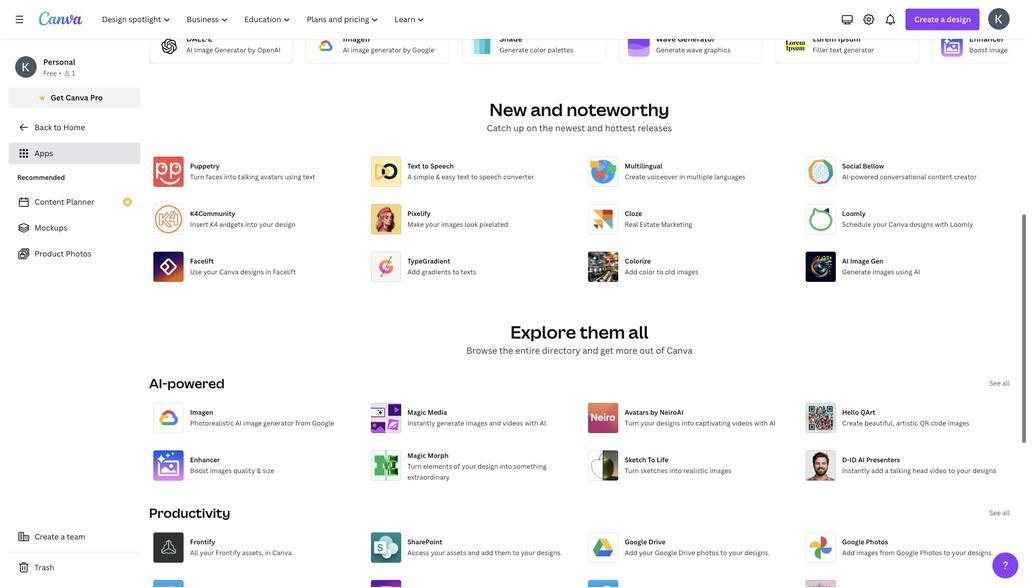 Task type: vqa. For each thing, say whether or not it's contained in the screenshot.
topmost The Drive
yes



Task type: locate. For each thing, give the bounding box(es) containing it.
& left easy
[[436, 172, 440, 182]]

to inside google drive add your google drive photos to your designs.
[[721, 548, 728, 558]]

a down presenters
[[886, 466, 889, 476]]

voiceover
[[648, 172, 678, 182]]

facelift
[[190, 257, 214, 266], [273, 267, 296, 277]]

0 horizontal spatial photos
[[66, 249, 92, 259]]

d-id ai presenters instantly add a talking head video to your designs
[[843, 456, 997, 476]]

add right assets
[[482, 548, 494, 558]]

enhancer inside the enhancer boost image qualit
[[970, 33, 1005, 44]]

generator left openai
[[215, 45, 246, 55]]

2 horizontal spatial generate
[[843, 267, 872, 277]]

the left entire
[[500, 345, 514, 357]]

trash
[[35, 563, 54, 573]]

2 magic from the top
[[408, 451, 426, 460]]

1 horizontal spatial color
[[640, 267, 656, 277]]

2 vertical spatial in
[[265, 548, 271, 558]]

0 horizontal spatial text
[[303, 172, 315, 182]]

color for colorize
[[640, 267, 656, 277]]

by inside dall·e ai image generator by openai
[[248, 45, 256, 55]]

create inside dropdown button
[[915, 14, 940, 24]]

into inside sketch to life turn sketches into realistic images
[[670, 466, 682, 476]]

magic inside magic morph turn elements of your design into something extraordinary
[[408, 451, 426, 460]]

magic left the media
[[408, 408, 426, 417]]

image left qualit
[[990, 45, 1009, 55]]

designs down conversational
[[910, 220, 934, 229]]

color inside shade generate color palettes
[[530, 45, 547, 55]]

1 vertical spatial in
[[266, 267, 271, 277]]

0 horizontal spatial frontify
[[190, 538, 215, 547]]

1 horizontal spatial loomly
[[951, 220, 974, 229]]

designs. inside sharepoint access your assets and add them to your designs.
[[537, 548, 563, 558]]

1 horizontal spatial ai-
[[843, 172, 852, 182]]

generate down gen
[[843, 267, 872, 277]]

hottest
[[605, 122, 636, 134]]

image inside imagen ai image generator by google
[[351, 45, 370, 55]]

boost for enhancer boost image qualit
[[970, 45, 988, 55]]

list
[[9, 191, 141, 265]]

sketches
[[641, 466, 668, 476]]

0 horizontal spatial using
[[285, 172, 302, 182]]

photos for product
[[66, 249, 92, 259]]

add down presenters
[[872, 466, 884, 476]]

1 horizontal spatial of
[[656, 345, 665, 357]]

canva right schedule
[[889, 220, 909, 229]]

canva
[[66, 92, 88, 103], [889, 220, 909, 229], [219, 267, 239, 277], [667, 345, 693, 357]]

boost inside enhancer boost images quality & size
[[190, 466, 209, 476]]

2 videos from the left
[[733, 419, 753, 428]]

your inside frontify all your frontify assets, in canva.
[[200, 548, 214, 558]]

of right elements
[[454, 462, 461, 471]]

enhancer down photorealistic
[[190, 456, 220, 465]]

loomly down "creator" on the top right of page
[[951, 220, 974, 229]]

0 horizontal spatial &
[[257, 466, 261, 476]]

image left gen
[[851, 257, 870, 266]]

image for imagen
[[351, 45, 370, 55]]

canva inside facelift use your canva designs in facelift
[[219, 267, 239, 277]]

0 horizontal spatial designs.
[[537, 548, 563, 558]]

imagen right imagen
[[343, 33, 370, 44]]

text
[[831, 45, 843, 55], [303, 172, 315, 182], [458, 172, 470, 182]]

loomly
[[843, 209, 866, 218], [951, 220, 974, 229]]

0 vertical spatial the
[[540, 122, 553, 134]]

1 see from the top
[[990, 379, 1002, 388]]

k4community
[[190, 209, 235, 218]]

0 vertical spatial color
[[530, 45, 547, 55]]

2 vertical spatial a
[[61, 532, 65, 542]]

0 vertical spatial all
[[629, 320, 649, 344]]

generate inside shade generate color palettes
[[500, 45, 529, 55]]

content planner
[[35, 197, 94, 207]]

a up enhancer icon
[[941, 14, 946, 24]]

with down content
[[936, 220, 949, 229]]

1 horizontal spatial design
[[478, 462, 498, 471]]

text inside 'text to speech a simple & easy text to speech converter'
[[458, 172, 470, 182]]

product photos link
[[9, 243, 141, 265]]

0 vertical spatial from
[[296, 419, 311, 428]]

1 vertical spatial from
[[880, 548, 895, 558]]

1 magic from the top
[[408, 408, 426, 417]]

turn down puppetry in the left of the page
[[190, 172, 204, 182]]

enhancer for enhancer boost images quality & size
[[190, 456, 220, 465]]

into left something
[[500, 462, 512, 471]]

generator inside lorem ipsum filler text generator
[[844, 45, 875, 55]]

1 vertical spatial color
[[640, 267, 656, 277]]

1 vertical spatial ai-
[[149, 374, 167, 392]]

shade
[[500, 33, 523, 44]]

design inside k4community insert k4 widgets into your design
[[275, 220, 296, 229]]

designs down neiroai on the right bottom
[[657, 419, 681, 428]]

image inside the imagen photorealistic ai image generator from google
[[243, 419, 262, 428]]

0 horizontal spatial color
[[530, 45, 547, 55]]

2 horizontal spatial by
[[651, 408, 659, 417]]

0 horizontal spatial design
[[275, 220, 296, 229]]

turn up extraordinary
[[408, 462, 422, 471]]

and left get
[[583, 345, 599, 357]]

0 horizontal spatial loomly
[[843, 209, 866, 218]]

1 vertical spatial see
[[990, 508, 1002, 518]]

1 videos from the left
[[503, 419, 523, 428]]

in for facelift use your canva designs in facelift
[[266, 267, 271, 277]]

text inside the puppetry turn faces into talking avatars using text
[[303, 172, 315, 182]]

google drive add your google drive photos to your designs.
[[625, 538, 770, 558]]

0 vertical spatial facelift
[[190, 257, 214, 266]]

1 vertical spatial image
[[851, 257, 870, 266]]

images inside sketch to life turn sketches into realistic images
[[710, 466, 732, 476]]

simple
[[414, 172, 434, 182]]

using inside the puppetry turn faces into talking avatars using text
[[285, 172, 302, 182]]

0 horizontal spatial with
[[525, 419, 539, 428]]

canva.
[[272, 548, 294, 558]]

into down neiroai on the right bottom
[[682, 419, 695, 428]]

magic left morph
[[408, 451, 426, 460]]

assets
[[447, 548, 467, 558]]

add inside sharepoint access your assets and add them to your designs.
[[482, 548, 494, 558]]

speech
[[480, 172, 502, 182]]

catch
[[487, 122, 512, 134]]

0 vertical spatial magic
[[408, 408, 426, 417]]

explore them all browse the entire directory and get more out of canva
[[467, 320, 693, 357]]

2 horizontal spatial photos
[[921, 548, 943, 558]]

into left the realistic
[[670, 466, 682, 476]]

0 vertical spatial ai-
[[843, 172, 852, 182]]

apps
[[35, 148, 53, 158]]

1 horizontal spatial add
[[872, 466, 884, 476]]

using down loomly schedule your canva designs with loomly
[[897, 267, 913, 277]]

1 horizontal spatial with
[[755, 419, 768, 428]]

from
[[296, 419, 311, 428], [880, 548, 895, 558]]

generator up wave on the top right of page
[[678, 33, 716, 44]]

2 horizontal spatial designs.
[[968, 548, 994, 558]]

social
[[843, 162, 862, 171]]

use
[[190, 267, 202, 277]]

image for enhancer
[[990, 45, 1009, 55]]

1 see all button from the top
[[990, 378, 1011, 389]]

text inside lorem ipsum filler text generator
[[831, 45, 843, 55]]

qr
[[920, 419, 930, 428]]

turn inside sketch to life turn sketches into realistic images
[[625, 466, 639, 476]]

1 horizontal spatial &
[[436, 172, 440, 182]]

into
[[224, 172, 237, 182], [245, 220, 258, 229], [682, 419, 695, 428], [500, 462, 512, 471], [670, 466, 682, 476]]

1 vertical spatial powered
[[167, 374, 225, 392]]

dall·e ai image generator by openai
[[186, 33, 281, 55]]

0 vertical spatial boost
[[970, 45, 988, 55]]

instantly down the media
[[408, 419, 435, 428]]

schedule
[[843, 220, 872, 229]]

1 vertical spatial see all button
[[990, 508, 1011, 519]]

a for design
[[941, 14, 946, 24]]

& inside 'text to speech a simple & easy text to speech converter'
[[436, 172, 440, 182]]

lorem ipsum image
[[785, 35, 807, 57]]

1 horizontal spatial image
[[851, 257, 870, 266]]

boost inside the enhancer boost image qualit
[[970, 45, 988, 55]]

text for puppetry turn faces into talking avatars using text
[[303, 172, 315, 182]]

and right generate
[[490, 419, 501, 428]]

avatars
[[260, 172, 283, 182]]

color left palettes
[[530, 45, 547, 55]]

powered down bellow
[[851, 172, 879, 182]]

design down avatars
[[275, 220, 296, 229]]

talking left head
[[891, 466, 912, 476]]

palettes
[[548, 45, 574, 55]]

1 vertical spatial using
[[897, 267, 913, 277]]

speech
[[431, 162, 454, 171]]

instantly inside magic media instantly generate images and videos with ai.
[[408, 419, 435, 428]]

1 vertical spatial the
[[500, 345, 514, 357]]

magic inside magic media instantly generate images and videos with ai.
[[408, 408, 426, 417]]

create inside button
[[35, 532, 59, 542]]

pixelify make your images look pixelated
[[408, 209, 509, 229]]

0 vertical spatial see all
[[990, 379, 1011, 388]]

turn down sketch
[[625, 466, 639, 476]]

videos left ai.
[[503, 419, 523, 428]]

2 see all button from the top
[[990, 508, 1011, 519]]

design for k4community insert k4 widgets into your design
[[275, 220, 296, 229]]

look
[[465, 220, 478, 229]]

into right widgets
[[245, 220, 258, 229]]

design left something
[[478, 462, 498, 471]]

and right assets
[[468, 548, 480, 558]]

using
[[285, 172, 302, 182], [897, 267, 913, 277]]

2 horizontal spatial image
[[990, 45, 1009, 55]]

designs inside d-id ai presenters instantly add a talking head video to your designs
[[973, 466, 997, 476]]

photos for google
[[867, 538, 889, 547]]

design for magic morph turn elements of your design into something extraordinary
[[478, 462, 498, 471]]

in inside the multilingual create voiceover in multiple languages
[[680, 172, 686, 182]]

turn down avatars
[[625, 419, 639, 428]]

1 horizontal spatial them
[[580, 320, 625, 344]]

0 horizontal spatial instantly
[[408, 419, 435, 428]]

designs. for sharepoint access your assets and add them to your designs.
[[537, 548, 563, 558]]

2 horizontal spatial text
[[831, 45, 843, 55]]

loomly up schedule
[[843, 209, 866, 218]]

ai inside imagen ai image generator by google
[[343, 45, 349, 55]]

generator for lorem
[[844, 45, 875, 55]]

generate inside ai image gen generate images using ai
[[843, 267, 872, 277]]

2 horizontal spatial a
[[941, 14, 946, 24]]

color for shade
[[530, 45, 547, 55]]

magic for instantly
[[408, 408, 426, 417]]

them right assets
[[495, 548, 512, 558]]

releases
[[638, 122, 672, 134]]

0 horizontal spatial by
[[248, 45, 256, 55]]

of inside explore them all browse the entire directory and get more out of canva
[[656, 345, 665, 357]]

0 vertical spatial them
[[580, 320, 625, 344]]

wave
[[657, 33, 676, 44]]

multilingual
[[625, 162, 663, 171]]

the right on at the right of the page
[[540, 122, 553, 134]]

frontify left assets,
[[216, 548, 241, 558]]

in inside facelift use your canva designs in facelift
[[266, 267, 271, 277]]

0 horizontal spatial from
[[296, 419, 311, 428]]

in for frontify all your frontify assets, in canva.
[[265, 548, 271, 558]]

generate down the shade on the top of page
[[500, 45, 529, 55]]

imagen ai image generator by google
[[343, 33, 435, 55]]

bellow
[[863, 162, 885, 171]]

0 horizontal spatial imagen
[[190, 408, 213, 417]]

1 vertical spatial them
[[495, 548, 512, 558]]

see all button
[[990, 378, 1011, 389], [990, 508, 1011, 519]]

image down dall·e
[[194, 45, 213, 55]]

0 vertical spatial loomly
[[843, 209, 866, 218]]

0 vertical spatial generator
[[678, 33, 716, 44]]

image inside the enhancer boost image qualit
[[990, 45, 1009, 55]]

canva right out in the right bottom of the page
[[667, 345, 693, 357]]

ai
[[186, 45, 193, 55], [343, 45, 349, 55], [843, 257, 849, 266], [915, 267, 921, 277], [235, 419, 242, 428], [770, 419, 776, 428], [859, 456, 865, 465]]

image right photorealistic
[[243, 419, 262, 428]]

2 designs. from the left
[[745, 548, 770, 558]]

and inside sharepoint access your assets and add them to your designs.
[[468, 548, 480, 558]]

0 vertical spatial drive
[[649, 538, 666, 547]]

on
[[527, 122, 537, 134]]

1 vertical spatial photos
[[867, 538, 889, 547]]

to inside google photos add images from google photos to your designs.
[[944, 548, 951, 558]]

imagen up photorealistic
[[190, 408, 213, 417]]

qart
[[861, 408, 876, 417]]

design up enhancer icon
[[947, 14, 972, 24]]

1 horizontal spatial boost
[[970, 45, 988, 55]]

boost
[[970, 45, 988, 55], [190, 466, 209, 476]]

conversational
[[881, 172, 927, 182]]

1 horizontal spatial photos
[[867, 538, 889, 547]]

canva inside loomly schedule your canva designs with loomly
[[889, 220, 909, 229]]

into inside the puppetry turn faces into talking avatars using text
[[224, 172, 237, 182]]

text right easy
[[458, 172, 470, 182]]

1 vertical spatial &
[[257, 466, 261, 476]]

talking inside d-id ai presenters instantly add a talking head video to your designs
[[891, 466, 912, 476]]

0 horizontal spatial the
[[500, 345, 514, 357]]

text right avatars
[[303, 172, 315, 182]]

ai inside d-id ai presenters instantly add a talking head video to your designs
[[859, 456, 865, 465]]

1 horizontal spatial designs.
[[745, 548, 770, 558]]

google inside the imagen photorealistic ai image generator from google
[[312, 419, 334, 428]]

1 vertical spatial design
[[275, 220, 296, 229]]

1 horizontal spatial drive
[[679, 548, 696, 558]]

1 vertical spatial instantly
[[843, 466, 870, 476]]

videos
[[503, 419, 523, 428], [733, 419, 753, 428]]

hello qart create beautiful, artistic qr code images
[[843, 408, 970, 428]]

1 vertical spatial all
[[1003, 379, 1011, 388]]

multilingual create voiceover in multiple languages
[[625, 162, 746, 182]]

images inside google photos add images from google photos to your designs.
[[857, 548, 879, 558]]

0 horizontal spatial generate
[[500, 45, 529, 55]]

0 horizontal spatial drive
[[649, 538, 666, 547]]

talking left avatars
[[238, 172, 259, 182]]

canva right use
[[219, 267, 239, 277]]

photos
[[697, 548, 719, 558]]

powered up photorealistic
[[167, 374, 225, 392]]

using inside ai image gen generate images using ai
[[897, 267, 913, 277]]

canva left pro
[[66, 92, 88, 103]]

1 horizontal spatial facelift
[[273, 267, 296, 277]]

lorem ipsum filler text generator
[[813, 33, 875, 55]]

2 see from the top
[[990, 508, 1002, 518]]

and inside magic media instantly generate images and videos with ai.
[[490, 419, 501, 428]]

by
[[248, 45, 256, 55], [403, 45, 411, 55], [651, 408, 659, 417]]

1 vertical spatial generator
[[215, 45, 246, 55]]

and
[[531, 98, 563, 121], [588, 122, 603, 134], [583, 345, 599, 357], [490, 419, 501, 428], [468, 548, 480, 558]]

designs right video
[[973, 466, 997, 476]]

generate
[[500, 45, 529, 55], [657, 45, 685, 55], [843, 267, 872, 277]]

text right filler
[[831, 45, 843, 55]]

text for text to speech a simple & easy text to speech converter
[[458, 172, 470, 182]]

0 horizontal spatial powered
[[167, 374, 225, 392]]

ai- inside social bellow ai-powered conversational content creator
[[843, 172, 852, 182]]

3 designs. from the left
[[968, 548, 994, 558]]

design inside magic morph turn elements of your design into something extraordinary
[[478, 462, 498, 471]]

1 horizontal spatial powered
[[851, 172, 879, 182]]

0 vertical spatial see
[[990, 379, 1002, 388]]

google inside imagen ai image generator by google
[[413, 45, 435, 55]]

newest
[[556, 122, 585, 134]]

instantly down id
[[843, 466, 870, 476]]

content
[[929, 172, 953, 182]]

0 horizontal spatial image
[[243, 419, 262, 428]]

team
[[67, 532, 85, 542]]

add inside google photos add images from google photos to your designs.
[[843, 548, 855, 558]]

1 designs. from the left
[[537, 548, 563, 558]]

your inside k4community insert k4 widgets into your design
[[259, 220, 274, 229]]

by for dall·e
[[248, 45, 256, 55]]

add
[[872, 466, 884, 476], [482, 548, 494, 558]]

1 vertical spatial a
[[886, 466, 889, 476]]

of right out in the right bottom of the page
[[656, 345, 665, 357]]

in inside frontify all your frontify assets, in canva.
[[265, 548, 271, 558]]

1 vertical spatial enhancer
[[190, 456, 220, 465]]

1 horizontal spatial image
[[351, 45, 370, 55]]

enhancer inside enhancer boost images quality & size
[[190, 456, 220, 465]]

color down the colorize
[[640, 267, 656, 277]]

with
[[936, 220, 949, 229], [525, 419, 539, 428], [755, 419, 768, 428]]

design inside dropdown button
[[947, 14, 972, 24]]

see all for ai-powered
[[990, 379, 1011, 388]]

& left size
[[257, 466, 261, 476]]

create
[[915, 14, 940, 24], [625, 172, 646, 182], [843, 419, 864, 428], [35, 532, 59, 542]]

0 horizontal spatial boost
[[190, 466, 209, 476]]

generator inside wave generator generate wave graphics
[[678, 33, 716, 44]]

a left team
[[61, 532, 65, 542]]

2 vertical spatial all
[[1003, 508, 1011, 518]]

1 horizontal spatial frontify
[[216, 548, 241, 558]]

0 horizontal spatial image
[[194, 45, 213, 55]]

see for ai-powered
[[990, 379, 1002, 388]]

image right imagen
[[351, 45, 370, 55]]

into right faces at the left top of page
[[224, 172, 237, 182]]

2 see all from the top
[[990, 508, 1011, 518]]

typegradient add gradients to texts
[[408, 257, 477, 277]]

0 vertical spatial of
[[656, 345, 665, 357]]

0 vertical spatial &
[[436, 172, 440, 182]]

trash link
[[9, 557, 141, 579]]

create a design button
[[906, 9, 980, 30]]

with left ai.
[[525, 419, 539, 428]]

0 horizontal spatial of
[[454, 462, 461, 471]]

with inside avatars by neiroai turn your designs into captivating videos with ai
[[755, 419, 768, 428]]

and right newest at the right top of page
[[588, 122, 603, 134]]

0 horizontal spatial generator
[[215, 45, 246, 55]]

back
[[35, 122, 52, 132]]

see all
[[990, 379, 1011, 388], [990, 508, 1011, 518]]

boost right enhancer icon
[[970, 45, 988, 55]]

generate down 'wave'
[[657, 45, 685, 55]]

2 horizontal spatial generator
[[844, 45, 875, 55]]

1 horizontal spatial by
[[403, 45, 411, 55]]

1 horizontal spatial text
[[458, 172, 470, 182]]

frontify up all
[[190, 538, 215, 547]]

boost up the productivity
[[190, 466, 209, 476]]

add for and
[[482, 548, 494, 558]]

1 vertical spatial of
[[454, 462, 461, 471]]

google
[[413, 45, 435, 55], [312, 419, 334, 428], [625, 538, 647, 547], [843, 538, 865, 547], [655, 548, 677, 558], [897, 548, 919, 558]]

0 vertical spatial see all button
[[990, 378, 1011, 389]]

with right captivating
[[755, 419, 768, 428]]

into inside magic morph turn elements of your design into something extraordinary
[[500, 462, 512, 471]]

0 vertical spatial talking
[[238, 172, 259, 182]]

0 vertical spatial instantly
[[408, 419, 435, 428]]

1 vertical spatial talking
[[891, 466, 912, 476]]

turn inside the puppetry turn faces into talking avatars using text
[[190, 172, 204, 182]]

k4
[[210, 220, 218, 229]]

the inside new and noteworthy catch up on the newest and hottest releases
[[540, 122, 553, 134]]

1 horizontal spatial instantly
[[843, 466, 870, 476]]

ipsum
[[839, 33, 861, 44]]

designs
[[910, 220, 934, 229], [240, 267, 264, 277], [657, 419, 681, 428], [973, 466, 997, 476]]

with inside magic media instantly generate images and videos with ai.
[[525, 419, 539, 428]]

by inside imagen ai image generator by google
[[403, 45, 411, 55]]

using right avatars
[[285, 172, 302, 182]]

photorealistic
[[190, 419, 234, 428]]

generate inside wave generator generate wave graphics
[[657, 45, 685, 55]]

1 see all from the top
[[990, 379, 1011, 388]]

enhancer down kendall parks icon
[[970, 33, 1005, 44]]

to
[[54, 122, 62, 132], [422, 162, 429, 171], [471, 172, 478, 182], [453, 267, 460, 277], [657, 267, 664, 277], [949, 466, 956, 476], [513, 548, 520, 558], [721, 548, 728, 558], [944, 548, 951, 558]]

designs down widgets
[[240, 267, 264, 277]]

add inside d-id ai presenters instantly add a talking head video to your designs
[[872, 466, 884, 476]]

create inside the hello qart create beautiful, artistic qr code images
[[843, 419, 864, 428]]

0 vertical spatial photos
[[66, 249, 92, 259]]

d-
[[843, 456, 850, 465]]

generator inside imagen ai image generator by google
[[371, 45, 402, 55]]

them up get
[[580, 320, 625, 344]]

videos right captivating
[[733, 419, 753, 428]]

imagen inside the imagen photorealistic ai image generator from google
[[190, 408, 213, 417]]



Task type: describe. For each thing, give the bounding box(es) containing it.
a for team
[[61, 532, 65, 542]]

code
[[931, 419, 947, 428]]

openai
[[257, 45, 281, 55]]

your inside d-id ai presenters instantly add a talking head video to your designs
[[957, 466, 972, 476]]

image inside ai image gen generate images using ai
[[851, 257, 870, 266]]

create inside the multilingual create voiceover in multiple languages
[[625, 172, 646, 182]]

wave generator image
[[628, 35, 650, 57]]

languages
[[715, 172, 746, 182]]

a
[[408, 172, 412, 182]]

graphics
[[705, 45, 731, 55]]

facelift use your canva designs in facelift
[[190, 257, 296, 277]]

generator for imagen
[[264, 419, 294, 428]]

all inside explore them all browse the entire directory and get more out of canva
[[629, 320, 649, 344]]

imagen for imagen ai image generator by google
[[343, 33, 370, 44]]

loomly schedule your canva designs with loomly
[[843, 209, 974, 229]]

your inside google photos add images from google photos to your designs.
[[953, 548, 967, 558]]

recommended
[[17, 173, 65, 182]]

ai inside the imagen photorealistic ai image generator from google
[[235, 419, 242, 428]]

see all button for ai-powered
[[990, 378, 1011, 389]]

pixelify
[[408, 209, 431, 218]]

entire
[[516, 345, 540, 357]]

add for instantly
[[872, 466, 884, 476]]

turn inside magic morph turn elements of your design into something extraordinary
[[408, 462, 422, 471]]

designs. for google photos add images from google photos to your designs.
[[968, 548, 994, 558]]

planner
[[66, 197, 94, 207]]

media
[[428, 408, 447, 417]]

directory
[[542, 345, 581, 357]]

videos inside magic media instantly generate images and videos with ai.
[[503, 419, 523, 428]]

0 vertical spatial frontify
[[190, 538, 215, 547]]

images inside ai image gen generate images using ai
[[873, 267, 895, 277]]

create a design
[[915, 14, 972, 24]]

elements
[[424, 462, 452, 471]]

boost for enhancer boost images quality & size
[[190, 466, 209, 476]]

hello
[[843, 408, 860, 417]]

text
[[408, 162, 421, 171]]

texts
[[461, 267, 477, 277]]

insert
[[190, 220, 209, 229]]

ai inside avatars by neiroai turn your designs into captivating videos with ai
[[770, 419, 776, 428]]

make
[[408, 220, 424, 229]]

morph
[[428, 451, 449, 460]]

cloze
[[625, 209, 643, 218]]

the inside explore them all browse the entire directory and get more out of canva
[[500, 345, 514, 357]]

dall·e
[[186, 33, 213, 44]]

shade image
[[472, 35, 493, 57]]

images inside magic media instantly generate images and videos with ai.
[[466, 419, 488, 428]]

enhancer boost image qualit
[[970, 33, 1028, 55]]

pro
[[90, 92, 103, 103]]

list containing content planner
[[9, 191, 141, 265]]

qualit
[[1010, 45, 1028, 55]]

life
[[657, 456, 669, 465]]

get canva pro button
[[9, 88, 141, 108]]

head
[[913, 466, 929, 476]]

magic for turn
[[408, 451, 426, 460]]

with inside loomly schedule your canva designs with loomly
[[936, 220, 949, 229]]

designs inside facelift use your canva designs in facelift
[[240, 267, 264, 277]]

gradients
[[422, 267, 451, 277]]

into inside k4community insert k4 widgets into your design
[[245, 220, 258, 229]]

video
[[930, 466, 948, 476]]

to
[[648, 456, 656, 465]]

dall·e image
[[158, 35, 180, 57]]

enhancer for enhancer boost image qualit
[[970, 33, 1005, 44]]

colorize
[[625, 257, 651, 266]]

pixelated
[[480, 220, 509, 229]]

magic media instantly generate images and videos with ai.
[[408, 408, 548, 428]]

powered inside social bellow ai-powered conversational content creator
[[851, 172, 879, 182]]

imagen image
[[315, 35, 337, 57]]

browse
[[467, 345, 498, 357]]

talking inside the puppetry turn faces into talking avatars using text
[[238, 172, 259, 182]]

explore
[[511, 320, 577, 344]]

artistic
[[897, 419, 919, 428]]

designs inside avatars by neiroai turn your designs into captivating videos with ai
[[657, 419, 681, 428]]

creator
[[955, 172, 978, 182]]

add inside typegradient add gradients to texts
[[408, 267, 420, 277]]

to inside colorize add color to old images
[[657, 267, 664, 277]]

into inside avatars by neiroai turn your designs into captivating videos with ai
[[682, 419, 695, 428]]

estate
[[640, 220, 660, 229]]

to inside back to home link
[[54, 122, 62, 132]]

product photos
[[35, 249, 92, 259]]

see all button for productivity
[[990, 508, 1011, 519]]

to inside sharepoint access your assets and add them to your designs.
[[513, 548, 520, 558]]

all for productivity
[[1003, 508, 1011, 518]]

designs. for google drive add your google drive photos to your designs.
[[745, 548, 770, 558]]

ai inside dall·e ai image generator by openai
[[186, 45, 193, 55]]

shade generate color palettes
[[500, 33, 574, 55]]

gen
[[871, 257, 884, 266]]

0 horizontal spatial ai-
[[149, 374, 167, 392]]

them inside explore them all browse the entire directory and get more out of canva
[[580, 320, 625, 344]]

text to speech a simple & easy text to speech converter
[[408, 162, 534, 182]]

avatars
[[625, 408, 649, 417]]

to inside d-id ai presenters instantly add a talking head video to your designs
[[949, 466, 956, 476]]

add inside google drive add your google drive photos to your designs.
[[625, 548, 638, 558]]

imagen photorealistic ai image generator from google
[[190, 408, 334, 428]]

canva inside button
[[66, 92, 88, 103]]

mockups
[[35, 223, 67, 233]]

images inside pixelify make your images look pixelated
[[442, 220, 463, 229]]

k4community insert k4 widgets into your design
[[190, 209, 296, 229]]

a inside d-id ai presenters instantly add a talking head video to your designs
[[886, 466, 889, 476]]

social bellow ai-powered conversational content creator
[[843, 162, 978, 182]]

back to home link
[[9, 117, 141, 138]]

1 vertical spatial facelift
[[273, 267, 296, 277]]

all for ai-powered
[[1003, 379, 1011, 388]]

kendall parks image
[[989, 8, 1011, 30]]

cloze real estate marketing
[[625, 209, 693, 229]]

faces
[[206, 172, 223, 182]]

neiroai
[[660, 408, 684, 417]]

frontify all your frontify assets, in canva.
[[190, 538, 294, 558]]

designs inside loomly schedule your canva designs with loomly
[[910, 220, 934, 229]]

by for imagen
[[403, 45, 411, 55]]

content planner link
[[9, 191, 141, 213]]

wave generator generate wave graphics
[[657, 33, 731, 55]]

easy
[[442, 172, 456, 182]]

by inside avatars by neiroai turn your designs into captivating videos with ai
[[651, 408, 659, 417]]

enhancer image
[[942, 35, 964, 57]]

1
[[72, 69, 75, 78]]

videos inside avatars by neiroai turn your designs into captivating videos with ai
[[733, 419, 753, 428]]

•
[[59, 69, 62, 78]]

and up on at the right of the page
[[531, 98, 563, 121]]

content
[[35, 197, 64, 207]]

your inside loomly schedule your canva designs with loomly
[[873, 220, 888, 229]]

& inside enhancer boost images quality & size
[[257, 466, 261, 476]]

turn inside avatars by neiroai turn your designs into captivating videos with ai
[[625, 419, 639, 428]]

your inside avatars by neiroai turn your designs into captivating videos with ai
[[641, 419, 655, 428]]

all
[[190, 548, 198, 558]]

home
[[63, 122, 85, 132]]

personal
[[43, 57, 75, 67]]

old
[[666, 267, 676, 277]]

see all for productivity
[[990, 508, 1011, 518]]

your inside pixelify make your images look pixelated
[[426, 220, 440, 229]]

product
[[35, 249, 64, 259]]

to inside typegradient add gradients to texts
[[453, 267, 460, 277]]

canva inside explore them all browse the entire directory and get more out of canva
[[667, 345, 693, 357]]

realistic
[[684, 466, 709, 476]]

from inside google photos add images from google photos to your designs.
[[880, 548, 895, 558]]

see for productivity
[[990, 508, 1002, 518]]

imagen for imagen photorealistic ai image generator from google
[[190, 408, 213, 417]]

of inside magic morph turn elements of your design into something extraordinary
[[454, 462, 461, 471]]

sketch to life turn sketches into realistic images
[[625, 456, 732, 476]]

images inside the hello qart create beautiful, artistic qr code images
[[948, 419, 970, 428]]

ai.
[[540, 419, 548, 428]]

instantly inside d-id ai presenters instantly add a talking head video to your designs
[[843, 466, 870, 476]]

colorize add color to old images
[[625, 257, 699, 277]]

get
[[601, 345, 614, 357]]

your inside magic morph turn elements of your design into something extraordinary
[[462, 462, 476, 471]]

widgets
[[220, 220, 244, 229]]

1 vertical spatial drive
[[679, 548, 696, 558]]

presenters
[[867, 456, 901, 465]]

2 vertical spatial photos
[[921, 548, 943, 558]]

top level navigation element
[[95, 9, 434, 30]]

enhancer boost images quality & size
[[190, 456, 274, 476]]

assets,
[[242, 548, 264, 558]]

and inside explore them all browse the entire directory and get more out of canva
[[583, 345, 599, 357]]

1 vertical spatial frontify
[[216, 548, 241, 558]]

sharepoint access your assets and add them to your designs.
[[408, 538, 563, 558]]

generator inside dall·e ai image generator by openai
[[215, 45, 246, 55]]

wave
[[687, 45, 703, 55]]

add inside colorize add color to old images
[[625, 267, 638, 277]]

them inside sharepoint access your assets and add them to your designs.
[[495, 548, 512, 558]]

converter
[[504, 172, 534, 182]]

images inside enhancer boost images quality & size
[[210, 466, 232, 476]]

1 vertical spatial loomly
[[951, 220, 974, 229]]

images inside colorize add color to old images
[[677, 267, 699, 277]]

from inside the imagen photorealistic ai image generator from google
[[296, 419, 311, 428]]

your inside facelift use your canva designs in facelift
[[204, 267, 218, 277]]

image inside dall·e ai image generator by openai
[[194, 45, 213, 55]]

quality
[[234, 466, 255, 476]]

new
[[490, 98, 527, 121]]

more
[[616, 345, 638, 357]]

mockups link
[[9, 217, 141, 239]]



